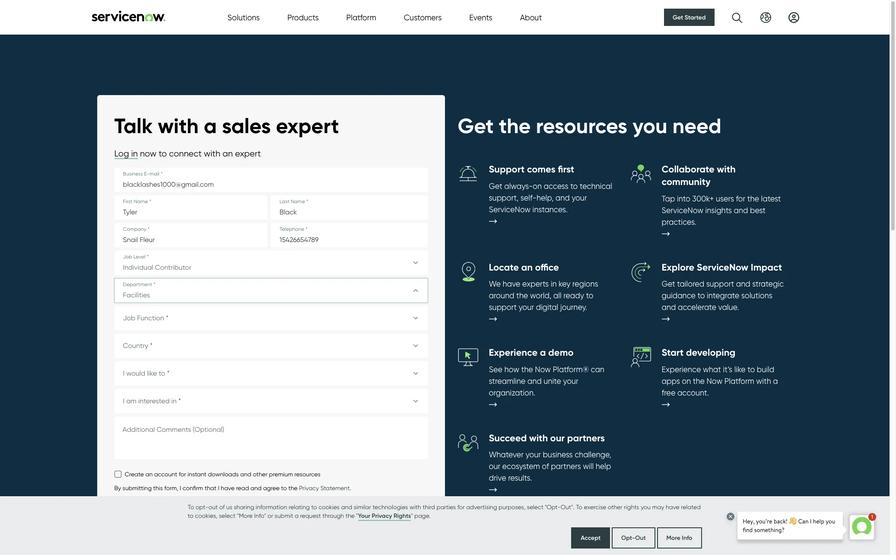 Task type: vqa. For each thing, say whether or not it's contained in the screenshot.


Task type: locate. For each thing, give the bounding box(es) containing it.
key
[[559, 279, 571, 288]]

experience
[[489, 347, 538, 359], [662, 365, 702, 374]]

0 vertical spatial experience
[[489, 347, 538, 359]]

for left instant
[[179, 471, 186, 478]]

and
[[556, 193, 570, 202], [734, 206, 749, 215], [737, 279, 751, 288], [662, 303, 676, 312], [528, 377, 542, 386], [240, 471, 252, 478], [251, 485, 262, 492], [341, 504, 352, 510]]

2 horizontal spatial have
[[666, 504, 680, 510]]

talk with a sales expert
[[114, 113, 339, 139]]

1 horizontal spatial other
[[608, 504, 623, 510]]

1 horizontal spatial support
[[707, 279, 735, 288]]

our up business
[[551, 432, 565, 444]]

None text field
[[114, 417, 428, 459]]

0 horizontal spatial support
[[489, 303, 517, 312]]

a down build
[[774, 377, 779, 386]]

experience for experience a demo
[[489, 347, 538, 359]]

us
[[226, 504, 233, 510]]

and up the solutions
[[737, 279, 751, 288]]

to down regions
[[587, 291, 594, 300]]

i right that
[[218, 485, 220, 492]]

1 horizontal spatial i
[[218, 485, 220, 492]]

get inside get tailored support and strategic guidance to integrate solutions and accelerate value.
[[662, 279, 676, 288]]

by
[[114, 485, 121, 492]]

1 i from the left
[[180, 485, 181, 492]]

i right the form,
[[180, 485, 181, 492]]

your privacy rights link
[[358, 512, 411, 521]]

with down build
[[757, 377, 772, 386]]

1 horizontal spatial on
[[682, 377, 692, 386]]

how
[[505, 365, 520, 374]]

the inside we have experts in key regions around the world, all ready to support your digital journey.
[[517, 291, 529, 300]]

0 horizontal spatial expert
[[235, 148, 261, 159]]

to
[[159, 148, 167, 159], [571, 182, 578, 191], [587, 291, 594, 300], [698, 291, 706, 300], [748, 365, 756, 374], [281, 485, 287, 492], [312, 504, 317, 510], [188, 512, 194, 519]]

1 horizontal spatial "
[[411, 512, 413, 519]]

a inside experience what it's like to build apps on the now platform with a free account.
[[774, 377, 779, 386]]

a down relating
[[295, 512, 299, 519]]

1 " from the left
[[356, 512, 358, 519]]

1 vertical spatial support
[[489, 303, 517, 312]]

i
[[180, 485, 181, 492], [218, 485, 220, 492]]

0 vertical spatial on
[[533, 182, 542, 191]]

about
[[520, 13, 542, 22]]

now inside experience what it's like to build apps on the now platform with a free account.
[[707, 377, 723, 386]]

2 vertical spatial an
[[145, 471, 153, 478]]

with inside "collaborate with community"
[[718, 164, 736, 175]]

an down talk with a sales expert
[[223, 148, 233, 159]]

0 horizontal spatial i
[[180, 485, 181, 492]]

platform inside experience what it's like to build apps on the now platform with a free account.
[[725, 377, 755, 386]]

all
[[554, 291, 562, 300]]

in right the log
[[131, 148, 138, 159]]

other up agree
[[253, 471, 268, 478]]

1 horizontal spatial now
[[707, 377, 723, 386]]

0 horizontal spatial an
[[145, 471, 153, 478]]

for right parties
[[458, 504, 465, 510]]

or
[[268, 512, 273, 519]]

other inside to opt-out of us sharing information relating to cookies and similar technologies with third parties for advertising purposes, select "opt-out".  to exercise other rights you may have related to cookies, select "more info" or submit a request through the "
[[608, 504, 623, 510]]

to
[[188, 504, 194, 510], [577, 504, 583, 510]]

through
[[323, 512, 344, 519]]

support comes first
[[489, 164, 575, 175]]

1 horizontal spatial of
[[542, 462, 549, 471]]

and left similar on the left bottom
[[341, 504, 352, 510]]

1 vertical spatial platform
[[725, 377, 755, 386]]

now
[[535, 365, 551, 374], [707, 377, 723, 386]]

1 vertical spatial now
[[707, 377, 723, 386]]

get for get tailored support and strategic guidance to integrate solutions and accelerate value.
[[662, 279, 676, 288]]

now inside see how the now platform® can streamline and unite your organization.
[[535, 365, 551, 374]]

with up page.
[[410, 504, 421, 510]]

0 vertical spatial other
[[253, 471, 268, 478]]

2 horizontal spatial an
[[522, 261, 533, 273]]

expert
[[276, 113, 339, 139], [235, 148, 261, 159]]

third
[[423, 504, 435, 510]]

on up account.
[[682, 377, 692, 386]]

now down what
[[707, 377, 723, 386]]

support down around
[[489, 303, 517, 312]]

in inside we have experts in key regions around the world, all ready to support your digital journey.
[[551, 279, 557, 288]]

more
[[667, 534, 681, 542]]

like
[[735, 365, 746, 374]]

select left "opt-
[[527, 504, 544, 510]]

0 horizontal spatial of
[[219, 504, 225, 510]]

tap into 300k+ users for the latest servicenow insights and best practices.
[[662, 194, 782, 226]]

of
[[542, 462, 549, 471], [219, 504, 225, 510]]

whatever your business challenge, our ecosystem of partners will help drive results.
[[489, 450, 612, 483]]

guidance
[[662, 291, 696, 300]]

other
[[253, 471, 268, 478], [608, 504, 623, 510]]

privacy down technologies on the left of page
[[372, 512, 392, 520]]

your inside we have experts in key regions around the world, all ready to support your digital journey.
[[519, 303, 534, 312]]

of left 'us'
[[219, 504, 225, 510]]

our inside whatever your business challenge, our ecosystem of partners will help drive results.
[[489, 462, 501, 471]]

your down technical
[[572, 193, 587, 202]]

Telephone telephone field
[[271, 223, 428, 248]]

2 horizontal spatial for
[[737, 194, 746, 203]]

1 vertical spatial experience
[[662, 365, 702, 374]]

support up integrate
[[707, 279, 735, 288]]

your up ecosystem
[[526, 450, 541, 459]]

1 horizontal spatial expert
[[276, 113, 339, 139]]

have down downloads
[[221, 485, 235, 492]]

your
[[358, 512, 371, 520]]

0 vertical spatial of
[[542, 462, 549, 471]]

0 vertical spatial have
[[503, 279, 521, 288]]

support inside we have experts in key regions around the world, all ready to support your digital journey.
[[489, 303, 517, 312]]

your down world,
[[519, 303, 534, 312]]

streamline
[[489, 377, 526, 386]]

with up users at the right
[[718, 164, 736, 175]]

0 vertical spatial platform
[[347, 13, 377, 22]]

" left page.
[[411, 512, 413, 519]]

2 " from the left
[[411, 512, 413, 519]]

an for create an account for instant downloads and other premium resources
[[145, 471, 153, 478]]

more info
[[667, 534, 693, 542]]

an right create
[[145, 471, 153, 478]]

and left unite at the right bottom
[[528, 377, 542, 386]]

1 vertical spatial for
[[179, 471, 186, 478]]

experience inside experience what it's like to build apps on the now platform with a free account.
[[662, 365, 702, 374]]

0 horizontal spatial resources
[[295, 471, 321, 478]]

our up drive
[[489, 462, 501, 471]]

1 horizontal spatial resources
[[536, 113, 628, 139]]

products button
[[288, 11, 319, 23]]

to right out".
[[577, 504, 583, 510]]

1 vertical spatial have
[[221, 485, 235, 492]]

get started
[[673, 13, 706, 21]]

partners
[[568, 432, 605, 444], [551, 462, 581, 471]]

1 vertical spatial you
[[641, 504, 651, 510]]

1 horizontal spatial in
[[551, 279, 557, 288]]

0 horizontal spatial to
[[188, 504, 194, 510]]

to up accelerate
[[698, 291, 706, 300]]

on inside experience what it's like to build apps on the now platform with a free account.
[[682, 377, 692, 386]]

1 horizontal spatial experience
[[662, 365, 702, 374]]

results.
[[509, 474, 533, 483]]

0 horizontal spatial on
[[533, 182, 542, 191]]

resources
[[536, 113, 628, 139], [295, 471, 321, 478]]

for inside 'tap into 300k+ users for the latest servicenow insights and best practices.'
[[737, 194, 746, 203]]

partners up challenge,
[[568, 432, 605, 444]]

a up log in now to connect with an expert
[[204, 113, 217, 139]]

to opt-out of us sharing information relating to cookies and similar technologies with third parties for advertising purposes, select "opt-out".  to exercise other rights you may have related to cookies, select "more info" or submit a request through the "
[[188, 504, 701, 519]]

0 horizontal spatial experience
[[489, 347, 538, 359]]

300k+
[[693, 194, 715, 203]]

connect
[[169, 148, 202, 159]]

get for get always-on access to technical support, self-help, and your servicenow instances.
[[489, 182, 503, 191]]

Last Name text field
[[271, 196, 428, 220]]

get inside get started link
[[673, 13, 684, 21]]

select down 'us'
[[219, 512, 236, 519]]

in left key
[[551, 279, 557, 288]]

0 horizontal spatial in
[[131, 148, 138, 159]]

have right may
[[666, 504, 680, 510]]

0 vertical spatial expert
[[276, 113, 339, 139]]

1 vertical spatial other
[[608, 504, 623, 510]]

organization.
[[489, 388, 536, 397]]

0 horizontal spatial now
[[535, 365, 551, 374]]

a
[[204, 113, 217, 139], [540, 347, 546, 359], [774, 377, 779, 386], [295, 512, 299, 519]]

partners down business
[[551, 462, 581, 471]]

with
[[158, 113, 199, 139], [204, 148, 221, 159], [718, 164, 736, 175], [757, 377, 772, 386], [530, 432, 548, 444], [410, 504, 421, 510]]

and inside to opt-out of us sharing information relating to cookies and similar technologies with third parties for advertising purposes, select "opt-out".  to exercise other rights you may have related to cookies, select "more info" or submit a request through the "
[[341, 504, 352, 510]]

practices.
[[662, 217, 697, 226]]

0 vertical spatial privacy
[[299, 485, 319, 492]]

0 horizontal spatial privacy
[[299, 485, 319, 492]]

solutions button
[[228, 11, 260, 23]]

cookies
[[319, 504, 340, 510]]

on up 'help,'
[[533, 182, 542, 191]]

and down access
[[556, 193, 570, 202]]

events
[[470, 13, 493, 22]]

1 horizontal spatial have
[[503, 279, 521, 288]]

instant
[[188, 471, 207, 478]]

unite
[[544, 377, 562, 386]]

privacy up relating
[[299, 485, 319, 492]]

2 vertical spatial for
[[458, 504, 465, 510]]

Company text field
[[114, 223, 268, 248]]

get
[[673, 13, 684, 21], [458, 113, 494, 139], [489, 182, 503, 191], [662, 279, 676, 288]]

talk
[[114, 113, 153, 139]]

for
[[737, 194, 746, 203], [179, 471, 186, 478], [458, 504, 465, 510]]

with inside to opt-out of us sharing information relating to cookies and similar technologies with third parties for advertising purposes, select "opt-out".  to exercise other rights you may have related to cookies, select "more info" or submit a request through the "
[[410, 504, 421, 510]]

first
[[558, 164, 575, 175]]

tailored
[[678, 279, 705, 288]]

0 vertical spatial resources
[[536, 113, 628, 139]]

an up experts
[[522, 261, 533, 273]]

1 horizontal spatial privacy
[[372, 512, 392, 520]]

0 vertical spatial for
[[737, 194, 746, 203]]

" inside your privacy rights " page.
[[411, 512, 413, 519]]

other left "rights"
[[608, 504, 623, 510]]

now up unite at the right bottom
[[535, 365, 551, 374]]

platform
[[347, 13, 377, 22], [725, 377, 755, 386]]

to right like
[[748, 365, 756, 374]]

0 vertical spatial our
[[551, 432, 565, 444]]

rights
[[624, 504, 640, 510]]

of down business
[[542, 462, 549, 471]]

0 vertical spatial support
[[707, 279, 735, 288]]

servicenow down into on the right
[[662, 206, 704, 215]]

to up request
[[312, 504, 317, 510]]

experience for experience what it's like to build apps on the now platform with a free account.
[[662, 365, 702, 374]]

your down platform®
[[564, 377, 579, 386]]

to right access
[[571, 182, 578, 191]]

0 vertical spatial you
[[633, 113, 668, 139]]

1 vertical spatial on
[[682, 377, 692, 386]]

the
[[499, 113, 531, 139], [748, 194, 760, 203], [517, 291, 529, 300], [522, 365, 534, 374], [693, 377, 705, 386], [289, 485, 298, 492], [346, 512, 355, 519]]

experience up how
[[489, 347, 538, 359]]

confirm
[[183, 485, 203, 492]]

and inside 'tap into 300k+ users for the latest servicenow insights and best practices.'
[[734, 206, 749, 215]]

around
[[489, 291, 515, 300]]

account
[[154, 471, 177, 478]]

servicenow down support,
[[489, 205, 531, 214]]

privacy
[[299, 485, 319, 492], [372, 512, 392, 520]]

1 vertical spatial expert
[[235, 148, 261, 159]]

accelerate
[[678, 303, 717, 312]]

you
[[633, 113, 668, 139], [641, 504, 651, 510]]

1 horizontal spatial platform
[[725, 377, 755, 386]]

experience up apps
[[662, 365, 702, 374]]

impact
[[751, 261, 783, 273]]

1 vertical spatial partners
[[551, 462, 581, 471]]

0 vertical spatial now
[[535, 365, 551, 374]]

technologies
[[373, 504, 408, 510]]

1 vertical spatial of
[[219, 504, 225, 510]]

whatever
[[489, 450, 524, 459]]

1 vertical spatial in
[[551, 279, 557, 288]]

opt-
[[622, 534, 636, 542]]

0 vertical spatial select
[[527, 504, 544, 510]]

1 horizontal spatial to
[[577, 504, 583, 510]]

" down similar on the left bottom
[[356, 512, 358, 519]]

to inside experience what it's like to build apps on the now platform with a free account.
[[748, 365, 756, 374]]

0 horizontal spatial our
[[489, 462, 501, 471]]

servicenow inside get always-on access to technical support, self-help, and your servicenow instances.
[[489, 205, 531, 214]]

1 vertical spatial an
[[522, 261, 533, 273]]

to left cookies,
[[188, 512, 194, 519]]

for right users at the right
[[737, 194, 746, 203]]

1 vertical spatial our
[[489, 462, 501, 471]]

get started link
[[665, 9, 715, 26]]

to left opt-
[[188, 504, 194, 510]]

can
[[591, 365, 605, 374]]

0 horizontal spatial platform
[[347, 13, 377, 22]]

1 vertical spatial select
[[219, 512, 236, 519]]

get inside get always-on access to technical support, self-help, and your servicenow instances.
[[489, 182, 503, 191]]

1 horizontal spatial select
[[527, 504, 544, 510]]

0 horizontal spatial "
[[356, 512, 358, 519]]

1 horizontal spatial an
[[223, 148, 233, 159]]

have up around
[[503, 279, 521, 288]]

1 horizontal spatial for
[[458, 504, 465, 510]]

events button
[[470, 11, 493, 23]]

we
[[489, 279, 501, 288]]

an
[[223, 148, 233, 159], [522, 261, 533, 273], [145, 471, 153, 478]]

2 vertical spatial have
[[666, 504, 680, 510]]

and left best
[[734, 206, 749, 215]]

related
[[682, 504, 701, 510]]



Task type: describe. For each thing, give the bounding box(es) containing it.
support,
[[489, 193, 519, 202]]

to inside get always-on access to technical support, self-help, and your servicenow instances.
[[571, 182, 578, 191]]

your inside see how the now platform® can streamline and unite your organization.
[[564, 377, 579, 386]]

cookies,
[[195, 512, 218, 519]]

regions
[[573, 279, 599, 288]]

with inside experience what it's like to build apps on the now platform with a free account.
[[757, 377, 772, 386]]

start developing
[[662, 347, 736, 359]]

digital
[[536, 303, 559, 312]]

purposes,
[[499, 504, 526, 510]]

accept
[[581, 534, 601, 542]]

now
[[140, 148, 157, 159]]

your inside whatever your business challenge, our ecosystem of partners will help drive results.
[[526, 450, 541, 459]]

the inside experience what it's like to build apps on the now platform with a free account.
[[693, 377, 705, 386]]

your inside get always-on access to technical support, self-help, and your servicenow instances.
[[572, 193, 587, 202]]

opt-
[[196, 504, 209, 510]]

on inside get always-on access to technical support, self-help, and your servicenow instances.
[[533, 182, 542, 191]]

get tailored support and strategic guidance to integrate solutions and accelerate value.
[[662, 279, 784, 312]]

2 i from the left
[[218, 485, 220, 492]]

request
[[300, 512, 321, 519]]

have inside we have experts in key regions around the world, all ready to support your digital journey.
[[503, 279, 521, 288]]

out".
[[561, 504, 575, 510]]

best
[[751, 206, 766, 215]]

that
[[205, 485, 217, 492]]

info
[[682, 534, 693, 542]]

" inside to opt-out of us sharing information relating to cookies and similar technologies with third parties for advertising purposes, select "opt-out".  to exercise other rights you may have related to cookies, select "more info" or submit a request through the "
[[356, 512, 358, 519]]

for inside to opt-out of us sharing information relating to cookies and similar technologies with third parties for advertising purposes, select "opt-out".  to exercise other rights you may have related to cookies, select "more info" or submit a request through the "
[[458, 504, 465, 510]]

servicenow inside 'tap into 300k+ users for the latest servicenow insights and best practices.'
[[662, 206, 704, 215]]

and inside get always-on access to technical support, self-help, and your servicenow instances.
[[556, 193, 570, 202]]

latest
[[762, 194, 782, 203]]

an for locate an office
[[522, 261, 533, 273]]

accept button
[[572, 528, 611, 549]]

start
[[662, 347, 684, 359]]

1 vertical spatial privacy
[[372, 512, 392, 520]]

customers button
[[404, 11, 442, 23]]

get for get started
[[673, 13, 684, 21]]

"more
[[237, 512, 253, 519]]

may
[[653, 504, 665, 510]]

about button
[[520, 11, 542, 23]]

0 horizontal spatial select
[[219, 512, 236, 519]]

the inside 'tap into 300k+ users for the latest servicenow insights and best practices.'
[[748, 194, 760, 203]]

have inside to opt-out of us sharing information relating to cookies and similar technologies with third parties for advertising purposes, select "opt-out".  to exercise other rights you may have related to cookies, select "more info" or submit a request through the "
[[666, 504, 680, 510]]

sales
[[222, 113, 271, 139]]

solutions
[[742, 291, 773, 300]]

.
[[350, 485, 351, 492]]

statement
[[321, 485, 350, 492]]

0 horizontal spatial for
[[179, 471, 186, 478]]

relating
[[289, 504, 310, 510]]

a inside to opt-out of us sharing information relating to cookies and similar technologies with third parties for advertising purposes, select "opt-out".  to exercise other rights you may have related to cookies, select "more info" or submit a request through the "
[[295, 512, 299, 519]]

0 horizontal spatial have
[[221, 485, 235, 492]]

parties
[[437, 504, 456, 510]]

information
[[256, 504, 287, 510]]

1 horizontal spatial our
[[551, 432, 565, 444]]

experience a demo
[[489, 347, 574, 359]]

it's
[[724, 365, 733, 374]]

opt-out button
[[612, 528, 656, 549]]

customers
[[404, 13, 442, 22]]

go to servicenow account image
[[789, 12, 800, 23]]

succeed
[[489, 432, 527, 444]]

partners inside whatever your business challenge, our ecosystem of partners will help drive results.
[[551, 462, 581, 471]]

and inside see how the now platform® can streamline and unite your organization.
[[528, 377, 542, 386]]

support inside get tailored support and strategic guidance to integrate solutions and accelerate value.
[[707, 279, 735, 288]]

experience what it's like to build apps on the now platform with a free account.
[[662, 365, 779, 397]]

with right 'connect'
[[204, 148, 221, 159]]

journey.
[[561, 303, 588, 312]]

create
[[125, 471, 144, 478]]

0 horizontal spatial other
[[253, 471, 268, 478]]

experts
[[523, 279, 549, 288]]

explore
[[662, 261, 695, 273]]

to inside get tailored support and strategic guidance to integrate solutions and accelerate value.
[[698, 291, 706, 300]]

opt-out
[[622, 534, 646, 542]]

2 to from the left
[[577, 504, 583, 510]]

1 vertical spatial resources
[[295, 471, 321, 478]]

the inside to opt-out of us sharing information relating to cookies and similar technologies with third parties for advertising purposes, select "opt-out".  to exercise other rights you may have related to cookies, select "more info" or submit a request through the "
[[346, 512, 355, 519]]

integrate
[[707, 291, 740, 300]]

get the resources you need
[[458, 113, 722, 139]]

platform button
[[347, 11, 377, 23]]

0 vertical spatial in
[[131, 148, 138, 159]]

Business E-mail text field
[[114, 168, 428, 192]]

explore servicenow impact
[[662, 261, 783, 273]]

we have experts in key regions around the world, all ready to support your digital journey.
[[489, 279, 599, 312]]

a left demo
[[540, 347, 546, 359]]

1 to from the left
[[188, 504, 194, 510]]

you inside to opt-out of us sharing information relating to cookies and similar technologies with third parties for advertising purposes, select "opt-out".  to exercise other rights you may have related to cookies, select "more info" or submit a request through the "
[[641, 504, 651, 510]]

will
[[583, 462, 594, 471]]

0 vertical spatial an
[[223, 148, 233, 159]]

world,
[[530, 291, 552, 300]]

to inside we have experts in key regions around the world, all ready to support your digital journey.
[[587, 291, 594, 300]]

value.
[[719, 303, 740, 312]]

the inside see how the now platform® can streamline and unite your organization.
[[522, 365, 534, 374]]

log in now to connect with an expert
[[114, 148, 261, 159]]

need
[[673, 113, 722, 139]]

apps
[[662, 377, 681, 386]]

log in link
[[114, 148, 138, 159]]

account.
[[678, 388, 710, 397]]

more info button
[[657, 528, 702, 549]]

downloads
[[208, 471, 239, 478]]

collaborate
[[662, 164, 715, 175]]

to right the now
[[159, 148, 167, 159]]

with up 'connect'
[[158, 113, 199, 139]]

of inside to opt-out of us sharing information relating to cookies and similar technologies with third parties for advertising purposes, select "opt-out".  to exercise other rights you may have related to cookies, select "more info" or submit a request through the "
[[219, 504, 225, 510]]

and down guidance
[[662, 303, 676, 312]]

servicenow image
[[91, 10, 166, 21]]

to right agree
[[281, 485, 287, 492]]

demo
[[549, 347, 574, 359]]

servicenow up get tailored support and strategic guidance to integrate solutions and accelerate value.
[[697, 261, 749, 273]]

products
[[288, 13, 319, 22]]

sharing
[[234, 504, 254, 510]]

this
[[153, 485, 163, 492]]

read
[[236, 485, 249, 492]]

challenge,
[[575, 450, 612, 459]]

and right "read"
[[251, 485, 262, 492]]

strategic
[[753, 279, 784, 288]]

always-
[[505, 182, 533, 191]]

self-
[[521, 193, 537, 202]]

of inside whatever your business challenge, our ecosystem of partners will help drive results.
[[542, 462, 549, 471]]

ecosystem
[[503, 462, 540, 471]]

0 vertical spatial partners
[[568, 432, 605, 444]]

First Name text field
[[114, 196, 268, 220]]

get for get the resources you need
[[458, 113, 494, 139]]

developing
[[687, 347, 736, 359]]

see how the now platform® can streamline and unite your organization.
[[489, 365, 605, 397]]

help
[[596, 462, 612, 471]]

build
[[757, 365, 775, 374]]

ready
[[564, 291, 585, 300]]

business
[[543, 450, 573, 459]]

page.
[[415, 512, 431, 519]]

comes
[[527, 164, 556, 175]]

with up business
[[530, 432, 548, 444]]

community
[[662, 176, 711, 188]]

and up "read"
[[240, 471, 252, 478]]



